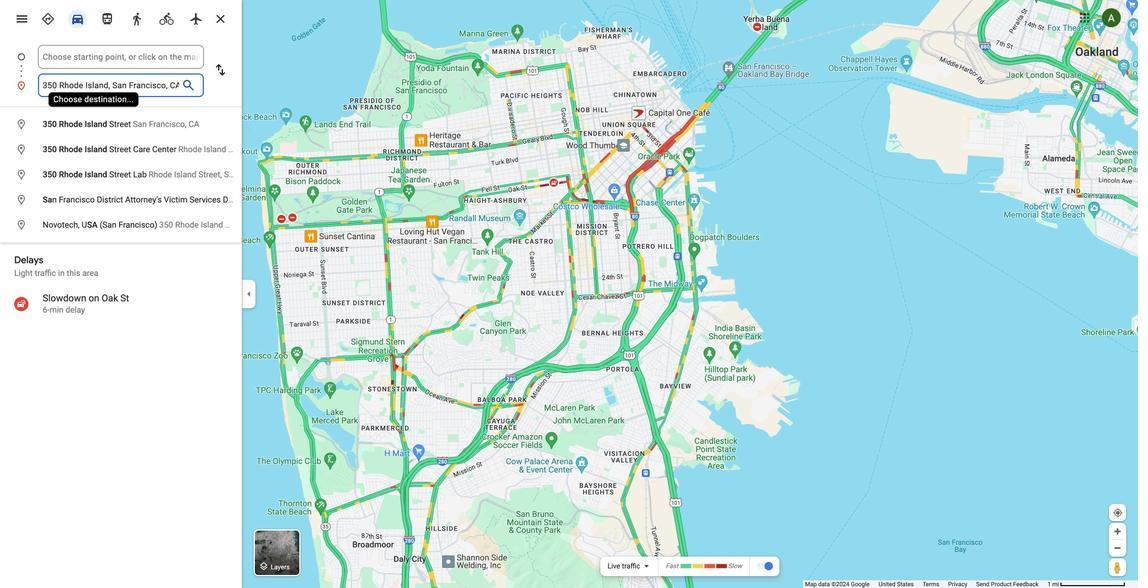 Task type: describe. For each thing, give the bounding box(es) containing it.
1 list item from the top
[[0, 45, 262, 83]]

none field "choose starting point, or click on the map..."
[[43, 45, 199, 69]]

1 cell from the top
[[0, 115, 234, 134]]

none radio "cycling"
[[154, 7, 179, 28]]

none radio transit
[[95, 7, 120, 28]]

show your location image
[[1113, 508, 1123, 519]]

grid inside google maps element
[[0, 112, 365, 238]]

best travel modes image
[[41, 12, 55, 26]]

none radio best travel modes
[[36, 7, 60, 28]]

list item inside list
[[0, 74, 242, 97]]

collapse side panel image
[[242, 288, 255, 301]]

show street view coverage image
[[1109, 559, 1126, 577]]

Destination 350 Rhode Island, San Francisco, CA field
[[43, 78, 179, 92]]

flights image
[[189, 12, 203, 26]]

none radio walking
[[124, 7, 149, 28]]

2 cell from the top
[[0, 140, 345, 159]]

none radio driving
[[65, 7, 90, 28]]

walking image
[[130, 12, 144, 26]]

directions main content
[[0, 0, 242, 589]]

4 cell from the top
[[0, 191, 342, 210]]



Task type: locate. For each thing, give the bounding box(es) containing it.
3 none radio from the left
[[154, 7, 179, 28]]

2 horizontal spatial none radio
[[184, 7, 209, 28]]

0 horizontal spatial none radio
[[95, 7, 120, 28]]

google account: augustus odena  
(augustus@adept.ai) image
[[1102, 8, 1121, 27]]

none radio right walking option
[[154, 7, 179, 28]]

cycling image
[[159, 12, 174, 26]]

zoom in image
[[1113, 528, 1122, 536]]

none field down "choose starting point, or click on the map..." field on the left of the page
[[43, 74, 179, 97]]

list item
[[0, 45, 262, 83], [0, 74, 242, 97]]

driving image
[[71, 12, 85, 26]]

3 cell from the top
[[0, 165, 315, 185]]

none radio right driving radio
[[95, 7, 120, 28]]

none field up destination 350 rhode island, san francisco, ca field
[[43, 45, 199, 69]]

1 vertical spatial none field
[[43, 74, 179, 97]]

none field for 1st list item from the top of the list in the google maps element
[[43, 45, 199, 69]]

none radio left transit option
[[65, 7, 90, 28]]

google maps element
[[0, 0, 1138, 589]]

None radio
[[36, 7, 60, 28], [65, 7, 90, 28], [184, 7, 209, 28]]

list
[[0, 45, 262, 97]]

none radio left driving radio
[[36, 7, 60, 28]]

None field
[[43, 45, 199, 69], [43, 74, 179, 97]]

option
[[608, 563, 640, 571]]

cell
[[0, 115, 234, 134], [0, 140, 345, 159], [0, 165, 315, 185], [0, 191, 342, 210], [0, 216, 365, 235]]

1 none field from the top
[[43, 45, 199, 69]]

 Show traffic  checkbox
[[756, 562, 773, 572]]

none radio flights
[[184, 7, 209, 28]]

list item down walking icon
[[0, 45, 262, 83]]

none radio left "cycling" option
[[124, 7, 149, 28]]

grid
[[0, 112, 365, 238]]

None radio
[[95, 7, 120, 28], [124, 7, 149, 28], [154, 7, 179, 28]]

2 horizontal spatial none radio
[[154, 7, 179, 28]]

1 none radio from the left
[[36, 7, 60, 28]]

none radio right "cycling" option
[[184, 7, 209, 28]]

3 none radio from the left
[[184, 7, 209, 28]]

list item down "choose starting point, or click on the map..." field on the left of the page
[[0, 74, 242, 97]]

5 cell from the top
[[0, 216, 365, 235]]

2 none field from the top
[[43, 74, 179, 97]]

none field destination 350 rhode island, san francisco, ca
[[43, 74, 179, 97]]

1 none radio from the left
[[95, 7, 120, 28]]

0 horizontal spatial none radio
[[36, 7, 60, 28]]

zoom out image
[[1113, 544, 1122, 553]]

2 none radio from the left
[[124, 7, 149, 28]]

1 horizontal spatial none radio
[[124, 7, 149, 28]]

Choose starting point, or click on the map... field
[[43, 50, 199, 64]]

1 horizontal spatial none radio
[[65, 7, 90, 28]]

transit image
[[100, 12, 114, 26]]

2 list item from the top
[[0, 74, 242, 97]]

0 vertical spatial none field
[[43, 45, 199, 69]]

2 none radio from the left
[[65, 7, 90, 28]]

list inside google maps element
[[0, 45, 262, 97]]

none field for list item in list
[[43, 74, 179, 97]]



Task type: vqa. For each thing, say whether or not it's contained in the screenshot.
"footer" inside the Google Maps element
no



